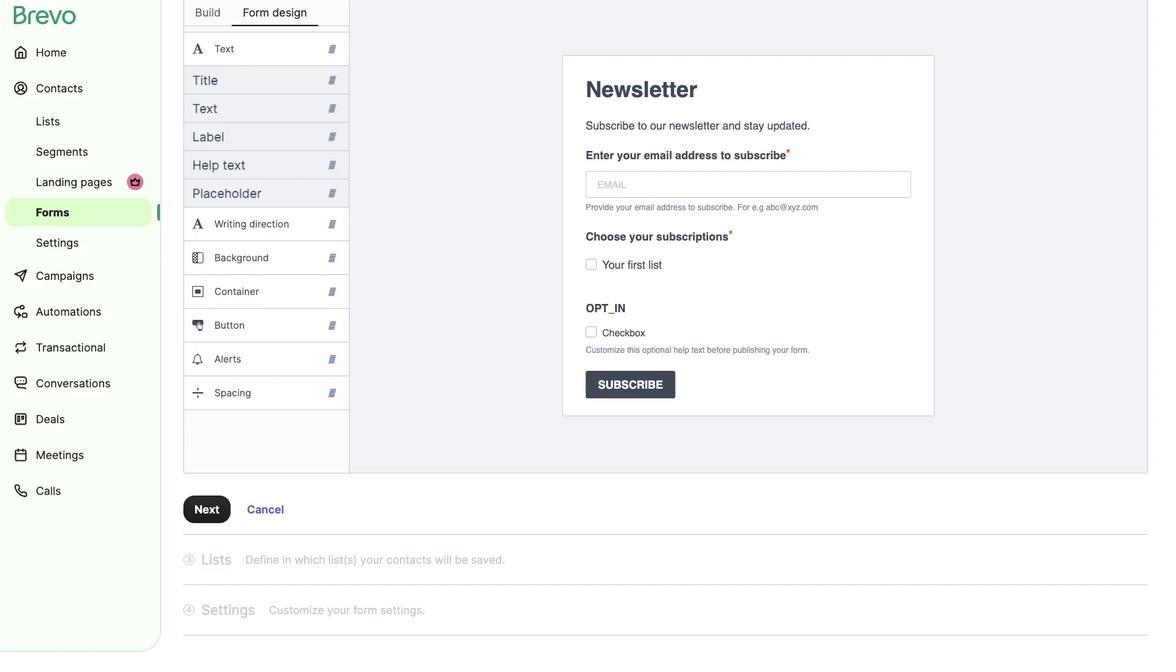 Task type: describe. For each thing, give the bounding box(es) containing it.
Newsletter text field
[[586, 73, 912, 106]]

spacing
[[215, 387, 251, 399]]

build link
[[184, 0, 232, 26]]

customize for customize your form settings.
[[269, 604, 324, 617]]

your first list
[[603, 258, 662, 271]]

subscribe button
[[575, 366, 923, 404]]

1 vertical spatial text
[[193, 101, 218, 116]]

cancel
[[247, 503, 284, 516]]

stay
[[745, 119, 765, 132]]

enter your email address to subscribe
[[586, 149, 787, 161]]

deals
[[36, 413, 65, 426]]

text inside dropdown button
[[223, 157, 246, 173]]

subscribe
[[735, 149, 787, 161]]

email for enter
[[644, 149, 673, 161]]

be
[[455, 553, 468, 567]]

1 vertical spatial settings
[[201, 602, 255, 619]]

newsletter
[[586, 77, 698, 102]]

calls
[[36, 484, 61, 498]]

conversations
[[36, 377, 111, 390]]

customize your form settings.
[[269, 604, 426, 617]]

newsletter
[[670, 119, 720, 132]]

customize for customize this optional help text before publishing your form.
[[586, 345, 625, 355]]

background
[[215, 252, 269, 264]]

cancel button
[[236, 496, 295, 524]]

and
[[723, 119, 741, 132]]

Subscribe to our newsletter and stay updated. text field
[[586, 117, 912, 134]]

1 vertical spatial lists
[[201, 552, 232, 569]]

settings.
[[381, 604, 426, 617]]

opt_in
[[586, 302, 626, 315]]

updated.
[[768, 119, 811, 132]]

help text
[[193, 157, 246, 173]]

provide your email address to subscribe. for e.g abc@xyz.com
[[586, 203, 819, 212]]

email for provide
[[635, 203, 655, 212]]

deals link
[[6, 403, 152, 436]]

before
[[708, 345, 731, 355]]

label button
[[184, 123, 349, 150]]

provide
[[586, 203, 614, 212]]

abc@xyz.com
[[767, 203, 819, 212]]

writing direction button
[[184, 208, 349, 241]]

lists link
[[6, 108, 152, 135]]

3
[[186, 555, 192, 565]]

left___rvooi image
[[130, 177, 141, 188]]

subscribe
[[599, 378, 664, 391]]

title button
[[184, 66, 349, 94]]

button button
[[184, 309, 349, 342]]

button
[[215, 320, 245, 332]]

to for subscribe
[[721, 149, 732, 161]]

optional
[[643, 345, 672, 355]]

form.
[[791, 345, 810, 355]]

saved.
[[471, 553, 505, 567]]

conversations link
[[6, 367, 152, 400]]

in
[[283, 553, 292, 567]]

list
[[649, 258, 662, 271]]

placeholder
[[193, 186, 262, 201]]

landing
[[36, 175, 77, 189]]

subscribe to our newsletter and stay updated.
[[586, 119, 811, 132]]

build
[[195, 6, 221, 19]]

choose your subscriptions
[[586, 230, 729, 243]]

2 text button from the top
[[184, 95, 349, 122]]

your for enter your email address to subscribe
[[617, 149, 641, 161]]

form
[[243, 6, 269, 19]]

title
[[193, 72, 218, 88]]

your left the form.
[[773, 345, 789, 355]]

will
[[435, 553, 452, 567]]

settings link
[[6, 229, 152, 257]]

4
[[186, 606, 192, 616]]

to inside text box
[[638, 119, 648, 132]]

list(s)
[[329, 553, 357, 567]]

your
[[603, 258, 625, 271]]

your for choose your subscriptions
[[630, 230, 654, 243]]

calls link
[[6, 475, 152, 508]]

help
[[674, 345, 690, 355]]

for
[[738, 203, 750, 212]]

contacts
[[387, 553, 432, 567]]

transactional link
[[6, 331, 152, 364]]

automations
[[36, 305, 102, 318]]

define
[[246, 553, 279, 567]]

your for customize your form settings.
[[327, 604, 350, 617]]

form
[[354, 604, 378, 617]]

writing
[[215, 218, 247, 230]]

placeholder button
[[184, 179, 349, 207]]

checkbox
[[603, 327, 646, 338]]

customize this optional help text before publishing your form.
[[586, 345, 810, 355]]



Task type: vqa. For each thing, say whether or not it's contained in the screenshot.
LASTNAME
no



Task type: locate. For each thing, give the bounding box(es) containing it.
container button
[[184, 275, 349, 308]]

automations link
[[6, 295, 152, 328]]

email down our
[[644, 149, 673, 161]]

subscriptions
[[657, 230, 729, 243]]

1 vertical spatial to
[[721, 149, 732, 161]]

your
[[617, 149, 641, 161], [617, 203, 633, 212], [630, 230, 654, 243], [773, 345, 789, 355], [361, 553, 384, 567], [327, 604, 350, 617]]

your right the list(s)
[[361, 553, 384, 567]]

contacts link
[[6, 72, 152, 105]]

alerts button
[[184, 343, 349, 376]]

0 vertical spatial customize
[[586, 345, 625, 355]]

text down title
[[193, 101, 218, 116]]

address for subscribe.
[[657, 203, 687, 212]]

form design link
[[232, 0, 318, 26]]

segments
[[36, 145, 88, 158]]

forms link
[[6, 199, 152, 226]]

this
[[628, 345, 640, 355]]

subscribe to our newsletter and stay updated. button
[[575, 112, 923, 139]]

0 horizontal spatial settings
[[36, 236, 79, 249]]

to for subscribe.
[[689, 203, 696, 212]]

meetings
[[36, 449, 84, 462]]

our
[[651, 119, 667, 132]]

your for provide your email address to subscribe. for e.g abc@xyz.com
[[617, 203, 633, 212]]

1 vertical spatial text button
[[184, 95, 349, 122]]

campaigns link
[[6, 259, 152, 293]]

your right "enter"
[[617, 149, 641, 161]]

next button
[[184, 496, 231, 524]]

your left form
[[327, 604, 350, 617]]

publishing
[[733, 345, 771, 355]]

text button up title dropdown button
[[184, 32, 349, 66]]

lists right 3
[[201, 552, 232, 569]]

alerts
[[215, 354, 241, 365]]

segments link
[[6, 138, 152, 166]]

container
[[215, 286, 259, 298]]

forms
[[36, 206, 69, 219]]

background button
[[184, 242, 349, 275]]

text
[[223, 157, 246, 173], [692, 345, 705, 355]]

customize
[[586, 345, 625, 355], [269, 604, 324, 617]]

0 vertical spatial text
[[215, 43, 234, 55]]

which
[[295, 553, 326, 567]]

1 vertical spatial text
[[692, 345, 705, 355]]

customize down 'checkbox'
[[586, 345, 625, 355]]

1 vertical spatial customize
[[269, 604, 324, 617]]

text up title
[[215, 43, 234, 55]]

1 horizontal spatial text
[[692, 345, 705, 355]]

1 horizontal spatial to
[[689, 203, 696, 212]]

your right provide
[[617, 203, 633, 212]]

1 vertical spatial email
[[635, 203, 655, 212]]

to
[[638, 119, 648, 132], [721, 149, 732, 161], [689, 203, 696, 212]]

landing pages link
[[6, 168, 152, 196]]

0 vertical spatial email
[[644, 149, 673, 161]]

2 vertical spatial to
[[689, 203, 696, 212]]

landing pages
[[36, 175, 112, 189]]

direction
[[249, 218, 289, 230]]

settings inside settings link
[[36, 236, 79, 249]]

settings right 4 on the bottom of the page
[[201, 602, 255, 619]]

0 vertical spatial address
[[676, 149, 718, 161]]

Checkbox text field
[[603, 326, 908, 340]]

address up choose your subscriptions
[[657, 203, 687, 212]]

1 text button from the top
[[184, 32, 349, 66]]

help
[[193, 157, 219, 173]]

to down and
[[721, 149, 732, 161]]

newsletter button
[[575, 68, 923, 112]]

text right help
[[692, 345, 705, 355]]

1 vertical spatial address
[[657, 203, 687, 212]]

text button
[[184, 32, 349, 66], [184, 95, 349, 122]]

home link
[[6, 36, 152, 69]]

settings down forms
[[36, 236, 79, 249]]

lists up segments
[[36, 115, 60, 128]]

text button down title dropdown button
[[184, 95, 349, 122]]

to left our
[[638, 119, 648, 132]]

transactional
[[36, 341, 106, 354]]

form design
[[243, 6, 307, 19]]

text
[[215, 43, 234, 55], [193, 101, 218, 116]]

1 horizontal spatial customize
[[586, 345, 625, 355]]

text right "help"
[[223, 157, 246, 173]]

email
[[644, 149, 673, 161], [635, 203, 655, 212]]

0 vertical spatial settings
[[36, 236, 79, 249]]

pages
[[81, 175, 112, 189]]

first
[[628, 258, 646, 271]]

1 horizontal spatial lists
[[201, 552, 232, 569]]

customize down in at the bottom left of the page
[[269, 604, 324, 617]]

email up choose your subscriptions
[[635, 203, 655, 212]]

0 horizontal spatial lists
[[36, 115, 60, 128]]

settings
[[36, 236, 79, 249], [201, 602, 255, 619]]

contacts
[[36, 81, 83, 95]]

None text field
[[586, 171, 912, 198]]

writing direction
[[215, 218, 289, 230]]

design
[[272, 6, 307, 19]]

2 horizontal spatial to
[[721, 149, 732, 161]]

0 vertical spatial text
[[223, 157, 246, 173]]

0 horizontal spatial customize
[[269, 604, 324, 617]]

address for subscribe
[[676, 149, 718, 161]]

subscribe.
[[698, 203, 736, 212]]

label
[[193, 129, 224, 144]]

0 vertical spatial to
[[638, 119, 648, 132]]

enter
[[586, 149, 614, 161]]

next
[[195, 503, 220, 516]]

0 vertical spatial text button
[[184, 32, 349, 66]]

0 horizontal spatial to
[[638, 119, 648, 132]]

0 vertical spatial lists
[[36, 115, 60, 128]]

address down subscribe to our newsletter and stay updated.
[[676, 149, 718, 161]]

1 horizontal spatial settings
[[201, 602, 255, 619]]

subscribe
[[586, 119, 635, 132]]

0 horizontal spatial text
[[223, 157, 246, 173]]

spacing button
[[184, 377, 349, 410]]

choose
[[586, 230, 627, 243]]

your up first
[[630, 230, 654, 243]]

campaigns
[[36, 269, 94, 283]]

address
[[676, 149, 718, 161], [657, 203, 687, 212]]

to left subscribe.
[[689, 203, 696, 212]]

help text button
[[184, 151, 349, 179]]

e.g
[[753, 203, 764, 212]]

meetings link
[[6, 439, 152, 472]]



